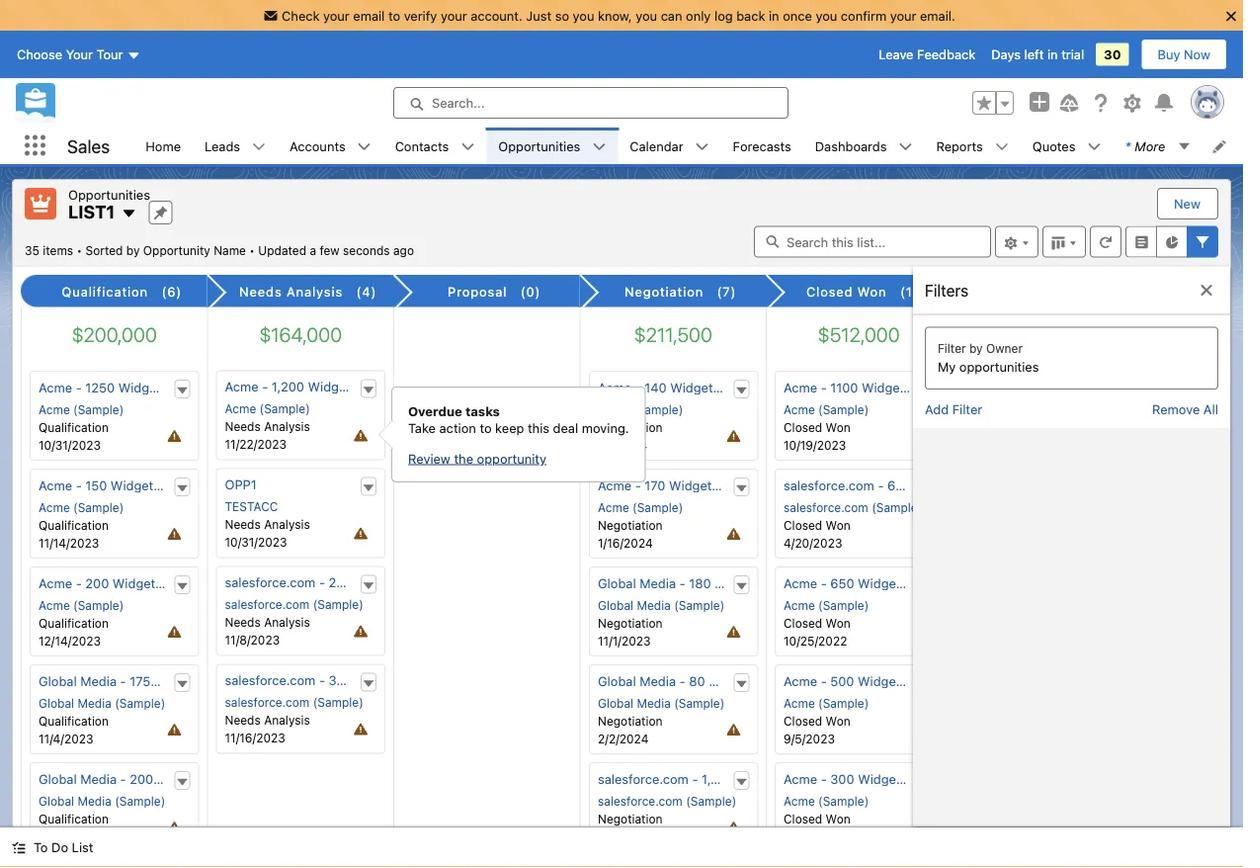 Task type: locate. For each thing, give the bounding box(es) containing it.
200
[[85, 575, 109, 589], [329, 575, 353, 589], [130, 770, 153, 785]]

analysis up 11/8/2023
[[264, 615, 310, 629]]

dashboards list item
[[804, 128, 925, 164]]

analysis inside testacc needs analysis 10/31/2023
[[264, 517, 310, 531]]

acme - 150 widgets (sample)
[[39, 477, 218, 492]]

acme inside acme (sample) negotiation 1/3/2024
[[598, 402, 629, 415]]

media up global media (sample) qualification 11/4/2023
[[80, 672, 117, 687]]

media inside global media (sample) qualification 11/4/2023
[[78, 695, 112, 709]]

needs inside acme (sample) needs analysis 11/22/2023
[[225, 419, 261, 433]]

opportunity
[[143, 244, 210, 258]]

quotes
[[1033, 138, 1076, 153]]

- for acme - 150 widgets (sample)
[[76, 477, 82, 492]]

tasks
[[466, 403, 500, 418]]

media up list
[[78, 793, 112, 807]]

your left email
[[323, 8, 350, 23]]

1 horizontal spatial by
[[970, 342, 983, 355]]

owner
[[987, 342, 1023, 355]]

acme up 12/14/2023
[[39, 597, 70, 611]]

salesforce.com - 600 widgets (sample) link
[[784, 477, 1023, 492]]

salesforce.com (sample) link for salesforce.com - 1,000 widgets (sample)
[[598, 793, 736, 807]]

1 horizontal spatial opportunities
[[499, 138, 581, 153]]

global media (sample) qualification
[[39, 793, 165, 825]]

in right back
[[769, 8, 780, 23]]

media for global media (sample) negotiation 11/1/2023
[[637, 597, 671, 611]]

acme left "1,200"
[[225, 379, 259, 394]]

salesforce.com inside the salesforce.com (sample) needs analysis 11/8/2023
[[225, 597, 310, 611]]

widgets right 1250
[[118, 379, 168, 394]]

opportunities inside list item
[[499, 138, 581, 153]]

acme left 1100
[[784, 379, 818, 394]]

(7)
[[717, 284, 737, 299]]

check
[[282, 8, 320, 23]]

widgets right 320
[[356, 672, 406, 687]]

- left 1100
[[821, 379, 827, 394]]

- left the 300
[[821, 770, 827, 785]]

- up global media (sample) qualification
[[120, 770, 126, 785]]

acme (sample) closed won
[[784, 793, 869, 825]]

won for 650
[[826, 615, 851, 629]]

acme up 1/16/2024
[[598, 499, 629, 513]]

in right left
[[1048, 47, 1059, 62]]

salesforce.com inside salesforce.com (sample) closed won 4/20/2023
[[784, 499, 869, 513]]

(sample) inside acme (sample) qualification 10/31/2023
[[73, 402, 124, 415]]

(sample) inside acme (sample) closed won 9/5/2023
[[819, 695, 869, 709]]

widgets for acme - 200 widgets (sample)
[[113, 575, 162, 589]]

acme (sample) closed won 9/5/2023
[[784, 695, 869, 745]]

reports link
[[925, 128, 996, 164]]

acme left 1250
[[39, 379, 72, 394]]

0 horizontal spatial •
[[77, 244, 82, 258]]

text default image for acme - 170 widgets (sample) link
[[735, 480, 749, 494]]

analysis inside the salesforce.com (sample) needs analysis 11/8/2023
[[264, 615, 310, 629]]

qualification inside global media (sample) qualification 11/4/2023
[[39, 713, 109, 727]]

500
[[831, 672, 855, 687]]

negotiation down 2/2/2024
[[598, 811, 663, 825]]

salesforce.com for salesforce.com - 600 widgets (sample)
[[784, 477, 875, 492]]

(sample) inside acme (sample) negotiation 1/3/2024
[[632, 402, 683, 415]]

acme inside acme (sample) qualification 12/14/2023
[[39, 597, 70, 611]]

text default image inside to do list button
[[12, 841, 26, 855]]

tour
[[97, 47, 123, 62]]

text default image inside dashboards list item
[[899, 140, 913, 154]]

trial
[[1062, 47, 1085, 62]]

acme - 1250 widgets (sample)
[[39, 379, 225, 394]]

contacts
[[395, 138, 449, 153]]

text default image inside reports list item
[[996, 140, 1009, 154]]

1 horizontal spatial 10/31/2023
[[225, 535, 287, 549]]

0 vertical spatial in
[[769, 8, 780, 23]]

negotiation inside global media (sample) negotiation 2/2/2024
[[598, 713, 663, 727]]

0 vertical spatial by
[[126, 244, 140, 258]]

closed inside salesforce.com (sample) closed won 4/20/2023
[[784, 517, 823, 531]]

2 horizontal spatial 200
[[329, 575, 353, 589]]

acme (sample) link down the 170 on the bottom right
[[598, 499, 683, 513]]

media inside global media (sample) qualification
[[78, 793, 112, 807]]

None search field
[[754, 226, 992, 258]]

- for acme - 170 widgets (sample)
[[635, 477, 641, 492]]

0 horizontal spatial opportunities
[[68, 187, 150, 202]]

0 vertical spatial filter
[[938, 342, 967, 355]]

feedback
[[918, 47, 976, 62]]

text default image for global media - 80 widgets (sample) link on the bottom
[[735, 676, 749, 690]]

analysis down "a"
[[287, 284, 343, 299]]

negotiation up 11/1/2023
[[598, 615, 663, 629]]

acme for acme (sample) qualification 12/14/2023
[[39, 597, 70, 611]]

0 horizontal spatial you
[[573, 8, 595, 23]]

you
[[573, 8, 595, 23], [636, 8, 658, 23], [816, 8, 838, 23]]

salesforce.com down the 10/19/2023
[[784, 477, 875, 492]]

acme - 300 widgets (sample)
[[784, 770, 966, 785]]

qualification inside acme (sample) qualification 10/31/2023
[[39, 419, 109, 433]]

so
[[555, 8, 570, 23]]

1,000
[[702, 770, 735, 785]]

acme for acme (sample) negotiation 1/3/2024
[[598, 402, 629, 415]]

1 horizontal spatial to
[[480, 420, 492, 435]]

closed for acme - 650 widgets (sample)
[[784, 615, 823, 629]]

salesforce.com (sample) link down salesforce.com - 200 widgets (sample) link
[[225, 597, 364, 611]]

global media (sample) link for 1750
[[39, 695, 165, 709]]

media inside global media (sample) negotiation 11/1/2023
[[637, 597, 671, 611]]

won inside "acme (sample) closed won"
[[826, 811, 851, 825]]

0 vertical spatial to
[[389, 8, 401, 23]]

opp1
[[225, 477, 257, 492]]

needs inside 'salesforce.com (sample) needs analysis 11/16/2023'
[[225, 713, 261, 727]]

10/31/2023
[[39, 437, 101, 451], [225, 535, 287, 549]]

150
[[85, 477, 107, 492]]

1 horizontal spatial •
[[250, 244, 255, 258]]

2 horizontal spatial you
[[816, 8, 838, 23]]

media up global media (sample) qualification
[[80, 770, 117, 785]]

2 your from the left
[[441, 8, 467, 23]]

negotiation up 1/16/2024
[[598, 517, 663, 531]]

you right once
[[816, 8, 838, 23]]

- up acme (sample) qualification 12/14/2023
[[76, 575, 82, 589]]

salesforce.com up 11/16/2023
[[225, 695, 310, 709]]

11/4/2023
[[39, 731, 93, 745]]

acme (sample) closed won 10/25/2022
[[784, 597, 869, 647]]

1 vertical spatial to
[[480, 420, 492, 435]]

name
[[214, 244, 246, 258]]

leave
[[879, 47, 914, 62]]

needs inside the salesforce.com (sample) needs analysis 11/8/2023
[[225, 615, 261, 629]]

2 horizontal spatial your
[[891, 8, 917, 23]]

acme for acme (sample) closed won 9/5/2023
[[784, 695, 816, 709]]

salesforce.com for salesforce.com - 200 widgets (sample)
[[225, 575, 316, 589]]

(sample) inside acme (sample) closed won 10/19/2023
[[819, 402, 869, 415]]

0 horizontal spatial in
[[769, 8, 780, 23]]

analysis down testacc link
[[264, 517, 310, 531]]

- for salesforce.com - 320 widgets (sample)
[[319, 672, 325, 687]]

acme for acme - 150 widgets (sample)
[[39, 477, 72, 492]]

opportunities
[[499, 138, 581, 153], [68, 187, 150, 202]]

needs up 11/16/2023
[[225, 713, 261, 727]]

text default image inside contacts list item
[[461, 140, 475, 154]]

1 horizontal spatial you
[[636, 8, 658, 23]]

filter inside 'filter by owner my opportunities'
[[938, 342, 967, 355]]

acme (sample) link down 500
[[784, 695, 869, 709]]

text default image for quotes link
[[1088, 140, 1102, 154]]

won inside salesforce.com (sample) closed won 4/20/2023
[[826, 517, 851, 531]]

- for salesforce.com - 1,000 widgets (sample)
[[692, 770, 698, 785]]

- for salesforce.com - 600 widgets (sample)
[[879, 477, 885, 492]]

negotiation up 1/3/2024
[[598, 419, 663, 433]]

list1|opportunities|list view element
[[12, 179, 1232, 867]]

text default image for contacts link
[[461, 140, 475, 154]]

won up 9/5/2023 on the right of the page
[[826, 713, 851, 727]]

won up 4/20/2023
[[826, 517, 851, 531]]

widgets right 140
[[670, 379, 720, 394]]

widgets for acme - 150 widgets (sample)
[[111, 477, 160, 492]]

home link
[[134, 128, 193, 164]]

acme inside "acme (sample) closed won"
[[784, 793, 816, 807]]

qualification inside global media (sample) qualification
[[39, 811, 109, 825]]

widgets right 150
[[111, 477, 160, 492]]

analysis inside acme (sample) needs analysis 11/22/2023
[[264, 419, 310, 433]]

9/5/2023
[[784, 731, 835, 745]]

- for acme - 140 widgets (sample)
[[635, 379, 641, 394]]

salesforce.com - 320 widgets (sample)
[[225, 672, 463, 687]]

(sample) inside acme (sample) needs analysis 11/22/2023
[[260, 402, 310, 415]]

negotiation inside global media (sample) negotiation 11/1/2023
[[598, 615, 663, 629]]

1 horizontal spatial your
[[441, 8, 467, 23]]

2 you from the left
[[636, 8, 658, 23]]

- for acme - 1250 widgets (sample)
[[76, 379, 82, 394]]

closed inside acme (sample) closed won 10/25/2022
[[784, 615, 823, 629]]

global media (sample) link up list
[[39, 793, 165, 807]]

global up 11/1/2023
[[598, 597, 633, 611]]

won for 1100
[[826, 419, 851, 433]]

text default image right 1750
[[176, 676, 189, 690]]

text default image inside calendar list item
[[696, 140, 710, 154]]

salesforce.com - 1,000 widgets (sample) link
[[598, 770, 845, 785]]

choose your tour
[[17, 47, 123, 62]]

widgets for acme - 300 widgets (sample)
[[858, 770, 908, 785]]

text default image for acme - 140 widgets (sample) link
[[735, 383, 749, 396]]

global inside global media (sample) negotiation 2/2/2024
[[598, 695, 633, 709]]

global down 11/4/2023
[[39, 770, 77, 785]]

salesforce.com up 11/8/2023
[[225, 597, 310, 611]]

acme up 10/25/2022
[[784, 597, 816, 611]]

needs up 11/22/2023
[[225, 419, 261, 433]]

acme
[[39, 379, 72, 394], [225, 379, 259, 394], [598, 379, 631, 394], [784, 379, 818, 394], [39, 402, 70, 415], [225, 402, 256, 415], [598, 402, 629, 415], [784, 402, 816, 415], [39, 477, 72, 492], [598, 477, 631, 492], [39, 499, 70, 513], [598, 499, 629, 513], [39, 575, 72, 589], [784, 575, 818, 589], [39, 597, 70, 611], [784, 597, 816, 611], [784, 672, 818, 687], [784, 695, 816, 709], [784, 770, 818, 785], [784, 793, 816, 807]]

text default image up the salesforce.com (sample) needs analysis 11/8/2023
[[362, 578, 376, 592]]

reports list item
[[925, 128, 1021, 164]]

salesforce.com for salesforce.com (sample) needs analysis 11/16/2023
[[225, 695, 310, 709]]

salesforce.com for salesforce.com (sample) closed won 4/20/2023
[[784, 499, 869, 513]]

more
[[1136, 138, 1166, 153]]

salesforce.com (sample) link down 1,000
[[598, 793, 736, 807]]

text default image for salesforce.com - 320 widgets (sample) link
[[362, 676, 376, 690]]

(sample) inside salesforce.com (sample) negotiation
[[686, 793, 736, 807]]

- left 500
[[821, 672, 827, 687]]

global up do
[[39, 793, 74, 807]]

verify
[[404, 8, 437, 23]]

200 for $200,000
[[85, 575, 109, 589]]

1750
[[130, 672, 159, 687]]

200 up the salesforce.com (sample) needs analysis 11/8/2023
[[329, 575, 353, 589]]

widgets for acme - 140 widgets (sample)
[[670, 379, 720, 394]]

- left 600
[[879, 477, 885, 492]]

acme up 9/5/2023 on the right of the page
[[784, 695, 816, 709]]

text default image inside 'accounts' list item
[[358, 140, 371, 154]]

3 your from the left
[[891, 8, 917, 23]]

analysis for 1,200
[[264, 419, 310, 433]]

search... button
[[394, 87, 789, 119]]

*
[[1126, 138, 1132, 153]]

days left in trial
[[992, 47, 1085, 62]]

won down the 300
[[826, 811, 851, 825]]

won for 500
[[826, 713, 851, 727]]

qualification up 12/14/2023
[[39, 615, 109, 629]]

600
[[888, 477, 912, 492]]

(sample) inside acme (sample) negotiation 1/16/2024
[[632, 499, 683, 513]]

qualification up 11/4/2023
[[39, 713, 109, 727]]

text default image for acme - 150 widgets (sample) link
[[176, 480, 189, 494]]

media for global media - 200 widgets (sample)
[[80, 770, 117, 785]]

- left 1,000
[[692, 770, 698, 785]]

remove all
[[1153, 401, 1219, 416]]

won inside acme (sample) closed won 10/25/2022
[[826, 615, 851, 629]]

acme (sample) link down 1100
[[784, 402, 869, 415]]

global inside global media (sample) negotiation 11/1/2023
[[598, 597, 633, 611]]

text default image for opportunities link on the top of the page
[[593, 140, 606, 154]]

account.
[[471, 8, 523, 23]]

acme up "acme (sample) closed won"
[[784, 770, 818, 785]]

acme for acme (sample) qualification 10/31/2023
[[39, 402, 70, 415]]

salesforce.com inside salesforce.com (sample) negotiation
[[598, 793, 683, 807]]

salesforce.com (sample) link for salesforce.com - 200 widgets (sample)
[[225, 597, 364, 611]]

you right so at left top
[[573, 8, 595, 23]]

acme inside acme (sample) negotiation 1/16/2024
[[598, 499, 629, 513]]

- for acme - 650 widgets (sample)
[[821, 575, 827, 589]]

text default image for leads link
[[252, 140, 266, 154]]

acme left the 170 on the bottom right
[[598, 477, 631, 492]]

you left the can
[[636, 8, 658, 23]]

200 up acme (sample) qualification 12/14/2023
[[85, 575, 109, 589]]

salesforce.com up salesforce.com (sample) negotiation
[[598, 770, 689, 785]]

acme for acme - 200 widgets (sample)
[[39, 575, 72, 589]]

text default image inside quotes list item
[[1088, 140, 1102, 154]]

acme - 140 widgets (sample) link
[[598, 379, 777, 394]]

widgets right 1,000
[[738, 770, 788, 785]]

acme inside acme (sample) needs analysis 11/22/2023
[[225, 402, 256, 415]]

leave feedback
[[879, 47, 976, 62]]

widgets right the 300
[[858, 770, 908, 785]]

text default image inside leads list item
[[252, 140, 266, 154]]

global media (sample) link for 200
[[39, 793, 165, 807]]

list
[[134, 128, 1244, 164]]

(sample) inside acme (sample) qualification 11/14/2023
[[73, 499, 124, 513]]

text default image for the opp1 link
[[362, 480, 376, 494]]

widgets for acme - 1250 widgets (sample)
[[118, 379, 168, 394]]

text default image inside opportunities list item
[[593, 140, 606, 154]]

1 vertical spatial by
[[970, 342, 983, 355]]

negotiation
[[625, 284, 704, 299], [598, 419, 663, 433], [598, 517, 663, 531], [598, 615, 663, 629], [598, 713, 663, 727], [598, 811, 663, 825]]

media for global media - 80 widgets (sample)
[[640, 672, 676, 687]]

acme - 1,200 widgets (sample) link
[[225, 379, 415, 394]]

by left owner
[[970, 342, 983, 355]]

choose
[[17, 47, 62, 62]]

contacts link
[[383, 128, 461, 164]]

text default image for acme - 1250 widgets (sample) "link"
[[176, 383, 189, 396]]

salesforce.com (sample) link down 320
[[225, 695, 364, 709]]

global media (sample) link
[[598, 597, 725, 611], [39, 695, 165, 709], [598, 695, 725, 709], [39, 793, 165, 807]]

(6)
[[162, 284, 182, 299]]

• right items
[[77, 244, 82, 258]]

acme inside acme (sample) closed won 10/19/2023
[[784, 402, 816, 415]]

(sample) inside 'salesforce.com (sample) needs analysis 11/16/2023'
[[313, 695, 364, 709]]

0 vertical spatial 10/31/2023
[[39, 437, 101, 451]]

buy now button
[[1142, 39, 1228, 70]]

acme down 9/5/2023 on the right of the page
[[784, 793, 816, 807]]

text default image right 80
[[735, 676, 749, 690]]

widgets up acme (sample) qualification 12/14/2023
[[113, 575, 162, 589]]

opportunities list item
[[487, 128, 618, 164]]

widgets right 500
[[858, 672, 908, 687]]

- left the 170 on the bottom right
[[635, 477, 641, 492]]

acme inside acme (sample) qualification 11/14/2023
[[39, 499, 70, 513]]

- left 650
[[821, 575, 827, 589]]

qualification inside acme (sample) qualification 11/14/2023
[[39, 517, 109, 531]]

media inside global media (sample) negotiation 2/2/2024
[[637, 695, 671, 709]]

forecasts
[[733, 138, 792, 153]]

media for global media - 180 widgets (sample)
[[640, 575, 676, 589]]

salesforce.com
[[784, 477, 875, 492], [784, 499, 869, 513], [225, 575, 316, 589], [225, 597, 310, 611], [225, 672, 316, 687], [225, 695, 310, 709], [598, 770, 689, 785], [598, 793, 683, 807]]

text default image left "reports" link
[[899, 140, 913, 154]]

global media (sample) negotiation 2/2/2024
[[598, 695, 725, 745]]

global inside global media (sample) qualification
[[39, 793, 74, 807]]

closed won
[[807, 284, 888, 299]]

email
[[353, 8, 385, 23]]

global inside global media (sample) qualification 11/4/2023
[[39, 695, 74, 709]]

salesforce.com (sample) link
[[784, 499, 923, 513], [225, 597, 364, 611], [225, 695, 364, 709], [598, 793, 736, 807]]

analysis for 320
[[264, 713, 310, 727]]

acme - 140 widgets (sample)
[[598, 379, 777, 394]]

closed for salesforce.com - 600 widgets (sample)
[[784, 517, 823, 531]]

widgets for acme - 500 widgets (sample)
[[858, 672, 908, 687]]

widgets for salesforce.com - 1,000 widgets (sample)
[[738, 770, 788, 785]]

1 vertical spatial 10/31/2023
[[225, 535, 287, 549]]

media up global media (sample) negotiation 11/1/2023 on the bottom of the page
[[640, 575, 676, 589]]

closed up 4/20/2023
[[784, 517, 823, 531]]

acme (sample) link down 140
[[598, 402, 683, 415]]

10/31/2023 inside testacc needs analysis 10/31/2023
[[225, 535, 287, 549]]

0 horizontal spatial 10/31/2023
[[39, 437, 101, 451]]

0 vertical spatial opportunities
[[499, 138, 581, 153]]

12/14/2023
[[39, 633, 101, 647]]

acme up moving.
[[598, 402, 629, 415]]

global for global media (sample) negotiation 11/1/2023
[[598, 597, 633, 611]]

opportunities
[[960, 359, 1040, 374]]

text default image
[[1178, 139, 1192, 153], [461, 140, 475, 154], [593, 140, 606, 154], [121, 206, 137, 222], [1199, 282, 1215, 298], [362, 383, 376, 396], [735, 383, 749, 396], [362, 480, 376, 494], [176, 578, 189, 592], [362, 676, 376, 690], [176, 774, 189, 788], [735, 774, 749, 788], [12, 841, 26, 855]]

closed down 9/5/2023 on the right of the page
[[784, 811, 823, 825]]

text default image for salesforce.com - 200 widgets (sample) link
[[362, 578, 376, 592]]

negotiation up 2/2/2024
[[598, 713, 663, 727]]

11/8/2023
[[225, 633, 280, 647]]

acme up the 10/19/2023
[[784, 402, 816, 415]]

acme for acme - 1,200 widgets (sample)
[[225, 379, 259, 394]]

analysis inside 'salesforce.com (sample) needs analysis 11/16/2023'
[[264, 713, 310, 727]]

text default image
[[252, 140, 266, 154], [358, 140, 371, 154], [696, 140, 710, 154], [899, 140, 913, 154], [996, 140, 1009, 154], [1088, 140, 1102, 154], [176, 383, 189, 396], [176, 480, 189, 494], [735, 480, 749, 494], [362, 578, 376, 592], [735, 578, 749, 592], [176, 676, 189, 690], [735, 676, 749, 690]]

acme inside acme (sample) closed won 10/25/2022
[[784, 597, 816, 611]]

group
[[973, 91, 1015, 115]]

1 vertical spatial filter
[[953, 401, 983, 416]]

won up the 10/19/2023
[[826, 419, 851, 433]]

all
[[1204, 401, 1219, 416]]

0 horizontal spatial by
[[126, 244, 140, 258]]

acme for acme - 1100 widgets (sample)
[[784, 379, 818, 394]]

new button
[[1159, 189, 1217, 219]]

(sample) inside acme (sample) qualification 12/14/2023
[[73, 597, 124, 611]]

widgets right the 170 on the bottom right
[[669, 477, 718, 492]]

text default image left the opp1 link
[[176, 480, 189, 494]]

won inside acme (sample) closed won 9/5/2023
[[826, 713, 851, 727]]

650
[[831, 575, 855, 589]]

closed up 10/25/2022
[[784, 615, 823, 629]]

0 horizontal spatial your
[[323, 8, 350, 23]]

negotiation inside acme (sample) negotiation 1/16/2024
[[598, 517, 663, 531]]

qualification up list
[[39, 811, 109, 825]]

global for global media (sample) negotiation 2/2/2024
[[598, 695, 633, 709]]

180
[[689, 575, 711, 589]]

11/22/2023
[[225, 437, 287, 451]]

global for global media - 180 widgets (sample)
[[598, 575, 636, 589]]

global up 11/4/2023
[[39, 695, 74, 709]]

acme inside acme (sample) qualification 10/31/2023
[[39, 402, 70, 415]]

salesforce.com inside 'salesforce.com (sample) needs analysis 11/16/2023'
[[225, 695, 310, 709]]

10/31/2023 down testacc link
[[225, 535, 287, 549]]

widgets up global media (sample) qualification
[[157, 770, 206, 785]]

80
[[689, 672, 705, 687]]

filter by owner my opportunities
[[938, 342, 1040, 374]]

media for global media - 1750 widgets (sample)
[[80, 672, 117, 687]]

dashboards
[[816, 138, 887, 153]]

text default image left *
[[1088, 140, 1102, 154]]

10/31/2023 inside acme (sample) qualification 10/31/2023
[[39, 437, 101, 451]]

negotiation up '$211,500' at the top right of page
[[625, 284, 704, 299]]

won for 600
[[826, 517, 851, 531]]

closed inside acme (sample) closed won 9/5/2023
[[784, 713, 823, 727]]

to
[[389, 8, 401, 23], [480, 420, 492, 435]]

widgets for salesforce.com - 200 widgets (sample)
[[356, 575, 406, 589]]

acme inside acme (sample) closed won 9/5/2023
[[784, 695, 816, 709]]

reports
[[937, 138, 984, 153]]

acme down '11/14/2023'
[[39, 575, 72, 589]]

acme - 170 widgets (sample) link
[[598, 477, 776, 492]]

widgets for acme - 1,200 widgets (sample)
[[308, 379, 357, 394]]

acme for acme - 300 widgets (sample)
[[784, 770, 818, 785]]

opportunities image
[[25, 188, 56, 220]]

1 vertical spatial in
[[1048, 47, 1059, 62]]

won inside acme (sample) closed won 10/19/2023
[[826, 419, 851, 433]]

0 horizontal spatial 200
[[85, 575, 109, 589]]

acme - 200 widgets (sample) link
[[39, 575, 220, 589]]

salesforce.com up the salesforce.com (sample) needs analysis 11/8/2023
[[225, 575, 316, 589]]

closed inside acme (sample) closed won 10/19/2023
[[784, 419, 823, 433]]

to down tasks
[[480, 420, 492, 435]]

text default image right the 170 on the bottom right
[[735, 480, 749, 494]]

to right email
[[389, 8, 401, 23]]



Task type: describe. For each thing, give the bounding box(es) containing it.
closed for acme - 1100 widgets (sample)
[[784, 419, 823, 433]]

leave feedback link
[[879, 47, 976, 62]]

leads list item
[[193, 128, 278, 164]]

new
[[1175, 196, 1201, 211]]

accounts list item
[[278, 128, 383, 164]]

global media - 200 widgets (sample)
[[39, 770, 264, 785]]

salesforce.com (sample) link for salesforce.com - 320 widgets (sample)
[[225, 695, 364, 709]]

1 your from the left
[[323, 8, 350, 23]]

text default image for "reports" link
[[996, 140, 1009, 154]]

10/31/2023 for acme - 1250 widgets (sample)
[[39, 437, 101, 451]]

- left 1750
[[120, 672, 126, 687]]

text default image for 'global media - 200 widgets (sample)' link
[[176, 774, 189, 788]]

ago
[[394, 244, 414, 258]]

170
[[645, 477, 665, 492]]

accounts
[[290, 138, 346, 153]]

acme - 650 widgets (sample)
[[784, 575, 966, 589]]

(sample) inside acme (sample) closed won 10/25/2022
[[819, 597, 869, 611]]

1 vertical spatial opportunities
[[68, 187, 150, 202]]

widgets right 1750
[[162, 672, 212, 687]]

0 horizontal spatial to
[[389, 8, 401, 23]]

global media (sample) link for 180
[[598, 597, 725, 611]]

(4)
[[357, 284, 377, 299]]

acme - 200 widgets (sample)
[[39, 575, 220, 589]]

text default image for dashboards link
[[899, 140, 913, 154]]

to inside overdue tasks take action to keep this deal moving.
[[480, 420, 492, 435]]

qualification down sorted
[[62, 284, 148, 299]]

acme (sample) link down 150
[[39, 499, 124, 513]]

30
[[1105, 47, 1122, 62]]

salesforce.com - 200 widgets (sample) link
[[225, 575, 463, 589]]

closed up the $512,000
[[807, 284, 854, 299]]

my
[[938, 359, 956, 374]]

acme (sample) qualification 11/14/2023
[[39, 499, 124, 549]]

acme for acme (sample) closed won
[[784, 793, 816, 807]]

acme - 1100 widgets (sample) link
[[784, 379, 969, 394]]

global media - 1750 widgets (sample)
[[39, 672, 269, 687]]

- left 180
[[679, 575, 685, 589]]

take
[[408, 420, 436, 435]]

- for acme - 1,200 widgets (sample)
[[262, 379, 268, 394]]

choose your tour button
[[16, 39, 142, 70]]

buy now
[[1158, 47, 1211, 62]]

calendar list item
[[618, 128, 721, 164]]

10/31/2023 for opp1
[[225, 535, 287, 549]]

opportunities link
[[487, 128, 593, 164]]

acme - 1,200 widgets (sample)
[[225, 379, 415, 394]]

testacc
[[225, 499, 278, 513]]

media for global media (sample) qualification 11/4/2023
[[78, 695, 112, 709]]

by inside 'filter by owner my opportunities'
[[970, 342, 983, 355]]

widgets right 80
[[709, 672, 758, 687]]

global media - 80 widgets (sample)
[[598, 672, 816, 687]]

analysis for 200
[[264, 615, 310, 629]]

1,200
[[272, 379, 305, 394]]

acme for acme (sample) closed won 10/19/2023
[[784, 402, 816, 415]]

acme (sample) closed won 10/19/2023
[[784, 402, 869, 451]]

salesforce.com for salesforce.com - 1,000 widgets (sample)
[[598, 770, 689, 785]]

widgets for salesforce.com - 600 widgets (sample)
[[916, 477, 965, 492]]

dashboards link
[[804, 128, 899, 164]]

salesforce.com (sample) needs analysis 11/8/2023
[[225, 597, 364, 647]]

buy
[[1158, 47, 1181, 62]]

acme for acme - 650 widgets (sample)
[[784, 575, 818, 589]]

140
[[645, 379, 667, 394]]

4/20/2023
[[784, 535, 843, 549]]

- for acme - 300 widgets (sample)
[[821, 770, 827, 785]]

needs down updated
[[239, 284, 282, 299]]

widgets for acme - 1100 widgets (sample)
[[862, 379, 912, 394]]

overdue
[[408, 403, 463, 418]]

acme - 500 widgets (sample) link
[[784, 672, 965, 687]]

won left (18)
[[858, 284, 888, 299]]

(sample) inside salesforce.com (sample) closed won 4/20/2023
[[872, 499, 923, 513]]

(18)
[[901, 284, 928, 299]]

can
[[661, 8, 683, 23]]

acme - 150 widgets (sample) link
[[39, 477, 218, 492]]

acme for acme - 500 widgets (sample)
[[784, 672, 818, 687]]

200 for $164,000
[[329, 575, 353, 589]]

$211,500
[[635, 322, 713, 346]]

acme (sample) link down 1250
[[39, 402, 124, 415]]

quotes link
[[1021, 128, 1088, 164]]

widgets for salesforce.com - 320 widgets (sample)
[[356, 672, 406, 687]]

global for global media (sample) qualification 11/4/2023
[[39, 695, 74, 709]]

(sample) inside "acme (sample) closed won"
[[819, 793, 869, 807]]

qualification inside acme (sample) qualification 12/14/2023
[[39, 615, 109, 629]]

1 horizontal spatial in
[[1048, 47, 1059, 62]]

acme for acme - 170 widgets (sample)
[[598, 477, 631, 492]]

widgets for acme - 650 widgets (sample)
[[858, 575, 908, 589]]

acme - 500 widgets (sample)
[[784, 672, 965, 687]]

widgets for acme - 170 widgets (sample)
[[669, 477, 718, 492]]

acme (sample) link down 650
[[784, 597, 869, 611]]

35
[[25, 244, 39, 258]]

global media (sample) negotiation 11/1/2023
[[598, 597, 725, 647]]

acme for acme - 140 widgets (sample)
[[598, 379, 631, 394]]

text default image for acme - 200 widgets (sample) link
[[176, 578, 189, 592]]

global for global media - 80 widgets (sample)
[[598, 672, 636, 687]]

text default image for calendar link on the top of page
[[696, 140, 710, 154]]

1 • from the left
[[77, 244, 82, 258]]

(sample) inside global media (sample) qualification
[[115, 793, 165, 807]]

text default image for the global media - 180 widgets (sample) link
[[735, 578, 749, 592]]

text default image for acme - 1,200 widgets (sample) link
[[362, 383, 376, 396]]

10/25/2022
[[784, 633, 848, 647]]

- for acme - 200 widgets (sample)
[[76, 575, 82, 589]]

contacts list item
[[383, 128, 487, 164]]

widgets right 180
[[715, 575, 764, 589]]

add filter
[[926, 401, 983, 416]]

acme (sample) link up 12/14/2023
[[39, 597, 124, 611]]

salesforce.com for salesforce.com (sample) needs analysis 11/8/2023
[[225, 597, 310, 611]]

needs inside testacc needs analysis 10/31/2023
[[225, 517, 261, 531]]

acme for acme - 1250 widgets (sample)
[[39, 379, 72, 394]]

just
[[526, 8, 552, 23]]

salesforce.com (sample) negotiation
[[598, 793, 736, 825]]

seconds
[[343, 244, 390, 258]]

text default image for the global media - 1750 widgets (sample) link
[[176, 676, 189, 690]]

acme (sample) negotiation 1/3/2024
[[598, 402, 683, 451]]

(sample) inside global media (sample) negotiation 2/2/2024
[[674, 695, 725, 709]]

1/3/2024
[[598, 437, 647, 451]]

needs for salesforce.com - 320 widgets (sample)
[[225, 713, 261, 727]]

1 horizontal spatial 200
[[130, 770, 153, 785]]

testacc link
[[225, 499, 278, 513]]

global media - 1750 widgets (sample) link
[[39, 672, 269, 687]]

2 • from the left
[[250, 244, 255, 258]]

closed inside "acme (sample) closed won"
[[784, 811, 823, 825]]

acme (sample) negotiation 1/16/2024
[[598, 499, 683, 549]]

1100
[[831, 379, 859, 394]]

opp1 link
[[225, 477, 257, 492]]

1 you from the left
[[573, 8, 595, 23]]

35 items • sorted by opportunity name • updated a few seconds ago
[[25, 244, 414, 258]]

acme for acme (sample) needs analysis 11/22/2023
[[225, 402, 256, 415]]

$200,000
[[72, 322, 157, 346]]

needs for acme - 1,200 widgets (sample)
[[225, 419, 261, 433]]

salesforce.com (sample) link down 600
[[784, 499, 923, 513]]

- for acme - 1100 widgets (sample)
[[821, 379, 827, 394]]

acme for acme (sample) negotiation 1/16/2024
[[598, 499, 629, 513]]

acme - 1100 widgets (sample)
[[784, 379, 969, 394]]

- for salesforce.com - 200 widgets (sample)
[[319, 575, 325, 589]]

email.
[[921, 8, 956, 23]]

global for global media (sample) qualification
[[39, 793, 74, 807]]

needs for salesforce.com - 200 widgets (sample)
[[225, 615, 261, 629]]

list1
[[68, 201, 115, 222]]

items
[[43, 244, 73, 258]]

acme - 650 widgets (sample) link
[[784, 575, 966, 589]]

overdue tasks take action to keep this deal moving.
[[408, 403, 629, 435]]

a
[[310, 244, 316, 258]]

300
[[831, 770, 855, 785]]

global for global media - 1750 widgets (sample)
[[39, 672, 77, 687]]

Search LIST1 list view. search field
[[754, 226, 992, 258]]

global for global media - 200 widgets (sample)
[[39, 770, 77, 785]]

acme for acme (sample) qualification 11/14/2023
[[39, 499, 70, 513]]

quotes list item
[[1021, 128, 1114, 164]]

know,
[[598, 8, 633, 23]]

(sample) inside global media (sample) qualification 11/4/2023
[[115, 695, 165, 709]]

(sample) inside the salesforce.com (sample) needs analysis 11/8/2023
[[313, 597, 364, 611]]

updated
[[258, 244, 307, 258]]

320
[[329, 672, 353, 687]]

negotiation inside acme (sample) negotiation 1/3/2024
[[598, 419, 663, 433]]

acme (sample) link down "1,200"
[[225, 402, 310, 415]]

salesforce.com - 200 widgets (sample)
[[225, 575, 463, 589]]

moving.
[[582, 420, 629, 435]]

leads
[[205, 138, 240, 153]]

list1 status
[[25, 244, 258, 258]]

* more
[[1126, 138, 1166, 153]]

few
[[320, 244, 340, 258]]

3 you from the left
[[816, 8, 838, 23]]

salesforce.com for salesforce.com (sample) negotiation
[[598, 793, 683, 807]]

media for global media (sample) qualification
[[78, 793, 112, 807]]

none search field inside the list1|opportunities|list view element
[[754, 226, 992, 258]]

text default image for accounts link
[[358, 140, 371, 154]]

acme for acme (sample) closed won 10/25/2022
[[784, 597, 816, 611]]

closed for acme - 500 widgets (sample)
[[784, 713, 823, 727]]

search...
[[432, 95, 485, 110]]

(sample) inside global media (sample) negotiation 11/1/2023
[[674, 597, 725, 611]]

negotiation inside salesforce.com (sample) negotiation
[[598, 811, 663, 825]]

sorted
[[86, 244, 123, 258]]

media for global media (sample) negotiation 2/2/2024
[[637, 695, 671, 709]]

leads link
[[193, 128, 252, 164]]

(0)
[[521, 284, 541, 299]]

global media - 200 widgets (sample) link
[[39, 770, 264, 785]]

- left 80
[[679, 672, 685, 687]]

testacc needs analysis 10/31/2023
[[225, 499, 310, 549]]

list containing home
[[134, 128, 1244, 164]]

acme (sample) link down the 300
[[784, 793, 869, 807]]

only
[[686, 8, 711, 23]]



Task type: vqa. For each thing, say whether or not it's contained in the screenshot.
Acme - 1100 Widgets (Sample) link
yes



